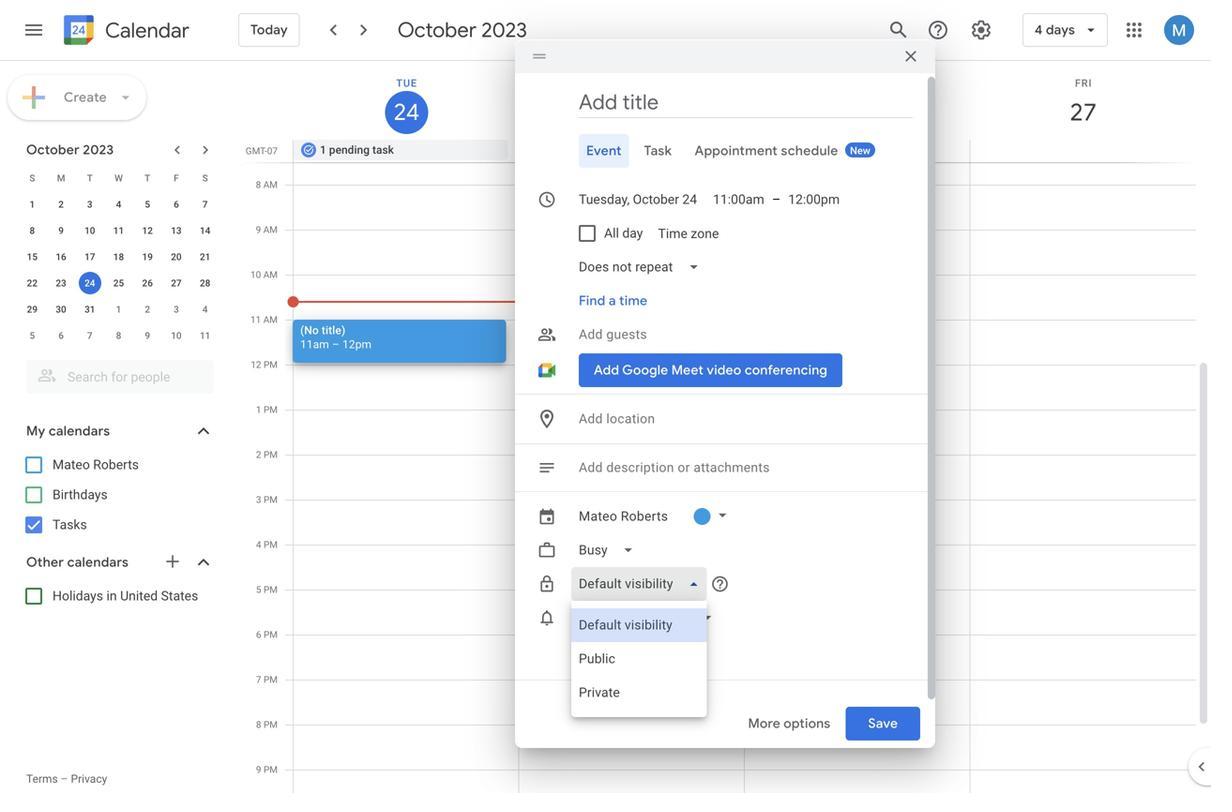 Task type: describe. For each thing, give the bounding box(es) containing it.
my calendars
[[26, 423, 110, 440]]

07
[[267, 145, 278, 157]]

1 vertical spatial mateo
[[579, 509, 617, 524]]

10 for november 10 element
[[171, 330, 182, 341]]

f
[[174, 173, 179, 184]]

november 2 element
[[136, 298, 159, 321]]

in
[[106, 589, 117, 604]]

9 up 16 element
[[58, 225, 64, 236]]

2 cell from the left
[[744, 140, 970, 162]]

pm for 6 pm
[[264, 629, 278, 641]]

8 for 8 am
[[256, 179, 261, 190]]

2 vertical spatial –
[[61, 773, 68, 786]]

am for 8 am
[[263, 179, 278, 190]]

Start date text field
[[579, 188, 698, 211]]

Search for people text field
[[38, 360, 203, 394]]

task
[[644, 142, 672, 159]]

pm for 5 pm
[[264, 584, 278, 596]]

schedule
[[781, 142, 838, 159]]

8 up 15 element
[[30, 225, 35, 236]]

9 for 9 pm
[[256, 765, 261, 776]]

26
[[142, 278, 153, 289]]

9 am
[[256, 224, 278, 235]]

create button
[[8, 75, 146, 120]]

End time text field
[[788, 188, 840, 211]]

gmt-
[[246, 145, 267, 157]]

days
[[1046, 22, 1075, 38]]

(no title) 11am – 12pm
[[300, 324, 372, 351]]

25 element
[[107, 272, 130, 295]]

other calendars button
[[4, 548, 233, 578]]

november 11 element
[[194, 325, 216, 347]]

1 horizontal spatial mateo roberts
[[579, 509, 668, 524]]

12pm
[[342, 338, 372, 351]]

pm for 9 pm
[[264, 765, 278, 776]]

row containing 1
[[18, 191, 220, 218]]

1 vertical spatial roberts
[[621, 509, 668, 524]]

0 vertical spatial 2
[[58, 199, 64, 210]]

1 horizontal spatial 5
[[145, 199, 150, 210]]

find
[[579, 292, 605, 309]]

november 6 element
[[50, 325, 72, 347]]

5 for november 5 "element"
[[30, 330, 35, 341]]

1 vertical spatial october 2023
[[26, 142, 114, 159]]

23 element
[[50, 272, 72, 295]]

0 vertical spatial october
[[397, 17, 477, 43]]

row containing 8
[[18, 218, 220, 244]]

today
[[250, 22, 288, 38]]

add description or attachments
[[579, 460, 770, 475]]

24, today element
[[79, 272, 101, 295]]

november 9 element
[[136, 325, 159, 347]]

a
[[609, 292, 616, 309]]

row group containing 1
[[18, 191, 220, 349]]

Start time text field
[[713, 188, 765, 211]]

roberts inside my calendars list
[[93, 457, 139, 473]]

25
[[113, 278, 124, 289]]

new
[[850, 145, 870, 156]]

7 for 7 pm
[[256, 675, 261, 686]]

calendars for other calendars
[[67, 554, 129, 571]]

10 for 10 am
[[251, 269, 261, 280]]

Add title text field
[[579, 88, 913, 116]]

other
[[26, 554, 64, 571]]

1 vertical spatial 2023
[[83, 142, 114, 159]]

27 inside "grid"
[[1069, 97, 1095, 128]]

16
[[56, 251, 66, 263]]

9 pm
[[256, 765, 278, 776]]

w
[[115, 173, 123, 184]]

add for add description or attachments
[[579, 460, 603, 475]]

guests
[[606, 327, 647, 342]]

title)
[[322, 324, 346, 337]]

mateo roberts inside my calendars list
[[53, 457, 139, 473]]

10 element
[[79, 220, 101, 242]]

create
[[64, 89, 107, 106]]

23
[[56, 278, 66, 289]]

1 horizontal spatial october 2023
[[397, 17, 527, 43]]

1 up 15 element
[[30, 199, 35, 210]]

visibility list box
[[571, 601, 707, 717]]

terms link
[[26, 773, 58, 786]]

states
[[161, 589, 198, 604]]

12 element
[[136, 220, 159, 242]]

28
[[200, 278, 210, 289]]

time zone
[[658, 226, 719, 241]]

27 element
[[165, 272, 188, 295]]

13
[[171, 225, 182, 236]]

appointment
[[695, 142, 778, 159]]

29
[[27, 304, 38, 315]]

calendar heading
[[101, 17, 189, 44]]

8 for 8 pm
[[256, 720, 261, 731]]

to element
[[772, 192, 781, 207]]

6 pm
[[256, 629, 278, 641]]

21
[[200, 251, 210, 263]]

fri
[[1075, 77, 1092, 89]]

november 10 element
[[165, 325, 188, 347]]

6 for "november 6" element
[[58, 330, 64, 341]]

9 for the november 9 element
[[145, 330, 150, 341]]

12 pm
[[251, 359, 278, 371]]

add notification button
[[571, 637, 679, 671]]

11 for 11 element
[[113, 225, 124, 236]]

19 element
[[136, 246, 159, 268]]

support image
[[927, 19, 949, 41]]

24 inside 27 "grid"
[[392, 98, 418, 127]]

18
[[113, 251, 124, 263]]

terms
[[26, 773, 58, 786]]

16 element
[[50, 246, 72, 268]]

public option
[[571, 642, 707, 676]]

2 for november 2 element
[[145, 304, 150, 315]]

3 for 3 pm
[[256, 494, 261, 506]]

am for 11 am
[[263, 314, 278, 326]]

5 pm
[[256, 584, 278, 596]]

2 t from the left
[[145, 173, 150, 184]]

1 pending task row
[[285, 140, 1211, 162]]

november 4 element
[[194, 298, 216, 321]]

24 inside cell
[[85, 278, 95, 289]]

7 for november 7 element
[[87, 330, 93, 341]]

fri 27
[[1069, 77, 1095, 128]]

12 for 12 pm
[[251, 359, 261, 371]]

tasks
[[53, 517, 87, 533]]

default visibility option
[[571, 609, 707, 642]]

1 pending task
[[320, 144, 394, 157]]

row containing s
[[18, 165, 220, 191]]

22 element
[[21, 272, 43, 295]]

10 for 10 element
[[85, 225, 95, 236]]

1 pending task button
[[294, 140, 508, 160]]

(no
[[300, 324, 319, 337]]

22
[[27, 278, 38, 289]]

find a time
[[579, 292, 648, 309]]

event button
[[579, 134, 629, 168]]

11am
[[300, 338, 329, 351]]

birthdays
[[53, 487, 108, 503]]

am for 10 am
[[263, 269, 278, 280]]

18 element
[[107, 246, 130, 268]]

tue
[[396, 77, 417, 89]]

time
[[619, 292, 648, 309]]

11 element
[[107, 220, 130, 242]]

calendars for my calendars
[[49, 423, 110, 440]]

add location button
[[571, 402, 913, 436]]

notification
[[605, 646, 671, 661]]

17
[[85, 251, 95, 263]]

location
[[606, 411, 655, 427]]

8 am
[[256, 179, 278, 190]]

holidays in united states
[[53, 589, 198, 604]]

private option
[[571, 676, 707, 710]]



Task type: locate. For each thing, give the bounding box(es) containing it.
pm down 3 pm
[[264, 539, 278, 551]]

None search field
[[0, 353, 233, 394]]

27 link
[[1062, 91, 1105, 134]]

13 element
[[165, 220, 188, 242]]

7 up 14 element
[[202, 199, 208, 210]]

0 vertical spatial calendars
[[49, 423, 110, 440]]

calendars up in
[[67, 554, 129, 571]]

0 vertical spatial 12
[[142, 225, 153, 236]]

s
[[29, 173, 35, 184], [202, 173, 208, 184]]

4
[[1035, 22, 1043, 38], [116, 199, 121, 210], [202, 304, 208, 315], [256, 539, 261, 551]]

30
[[56, 304, 66, 315]]

0 horizontal spatial 6
[[58, 330, 64, 341]]

2 horizontal spatial 6
[[256, 629, 261, 641]]

3 row from the top
[[18, 218, 220, 244]]

2 pm from the top
[[264, 404, 278, 416]]

2 vertical spatial 6
[[256, 629, 261, 641]]

pm for 4 pm
[[264, 539, 278, 551]]

mateo roberts
[[53, 457, 139, 473], [579, 509, 668, 524]]

row up 11 element
[[18, 165, 220, 191]]

0 vertical spatial 7
[[202, 199, 208, 210]]

4 inside 27 "grid"
[[256, 539, 261, 551]]

3 cell from the left
[[970, 140, 1195, 162]]

my calendars button
[[4, 417, 233, 447]]

1 vertical spatial 5
[[30, 330, 35, 341]]

0 vertical spatial 10
[[85, 225, 95, 236]]

11 down 10 am
[[251, 314, 261, 326]]

0 horizontal spatial 7
[[87, 330, 93, 341]]

row
[[18, 165, 220, 191], [18, 191, 220, 218], [18, 218, 220, 244], [18, 244, 220, 270], [18, 270, 220, 296], [18, 296, 220, 323], [18, 323, 220, 349]]

5 row from the top
[[18, 270, 220, 296]]

2 horizontal spatial 7
[[256, 675, 261, 686]]

2 up 3 pm
[[256, 449, 261, 461]]

1 vertical spatial –
[[332, 338, 340, 351]]

pm for 3 pm
[[264, 494, 278, 506]]

6 pm from the top
[[264, 584, 278, 596]]

time
[[658, 226, 688, 241]]

4 am from the top
[[263, 314, 278, 326]]

1
[[320, 144, 326, 157], [30, 199, 35, 210], [116, 304, 121, 315], [256, 404, 261, 416]]

– inside the (no title) 11am – 12pm
[[332, 338, 340, 351]]

mateo down description
[[579, 509, 617, 524]]

cell
[[519, 140, 744, 162], [744, 140, 970, 162], [970, 140, 1195, 162]]

day
[[622, 226, 643, 241]]

4 up the november 11 element
[[202, 304, 208, 315]]

s right f
[[202, 173, 208, 184]]

1 vertical spatial 24
[[85, 278, 95, 289]]

5 pm from the top
[[264, 539, 278, 551]]

31
[[85, 304, 95, 315]]

privacy link
[[71, 773, 107, 786]]

tab list containing event
[[530, 134, 913, 168]]

1 inside 1 pending task button
[[320, 144, 326, 157]]

november 7 element
[[79, 325, 101, 347]]

pm up '2 pm'
[[264, 404, 278, 416]]

1 horizontal spatial 27
[[1069, 97, 1095, 128]]

t left w
[[87, 173, 93, 184]]

mateo up birthdays at left bottom
[[53, 457, 90, 473]]

– down title)
[[332, 338, 340, 351]]

1 vertical spatial 12
[[251, 359, 261, 371]]

5 inside 27 "grid"
[[256, 584, 261, 596]]

1 horizontal spatial s
[[202, 173, 208, 184]]

1 vertical spatial 6
[[58, 330, 64, 341]]

0 vertical spatial mateo roberts
[[53, 457, 139, 473]]

0 horizontal spatial mateo roberts
[[53, 457, 139, 473]]

17 element
[[79, 246, 101, 268]]

7 pm from the top
[[264, 629, 278, 641]]

0 vertical spatial 2023
[[481, 17, 527, 43]]

30 element
[[50, 298, 72, 321]]

21 element
[[194, 246, 216, 268]]

row containing 29
[[18, 296, 220, 323]]

pm for 1 pm
[[264, 404, 278, 416]]

tue 24
[[392, 77, 418, 127]]

t left f
[[145, 173, 150, 184]]

27
[[1069, 97, 1095, 128], [171, 278, 182, 289]]

12
[[142, 225, 153, 236], [251, 359, 261, 371]]

4 days
[[1035, 22, 1075, 38]]

1 horizontal spatial roberts
[[621, 509, 668, 524]]

1 vertical spatial 2
[[145, 304, 150, 315]]

calendars right my
[[49, 423, 110, 440]]

20
[[171, 251, 182, 263]]

add location
[[579, 411, 655, 427]]

row down the 25 "element"
[[18, 296, 220, 323]]

row up 18 element
[[18, 218, 220, 244]]

– right terms link
[[61, 773, 68, 786]]

27 inside row group
[[171, 278, 182, 289]]

today button
[[238, 8, 300, 53]]

None field
[[571, 250, 714, 284], [571, 534, 649, 567], [571, 567, 715, 601], [571, 250, 714, 284], [571, 534, 649, 567], [571, 567, 715, 601]]

8 pm
[[256, 720, 278, 731]]

roberts down description
[[621, 509, 668, 524]]

1 s from the left
[[29, 173, 35, 184]]

4 for 4 pm
[[256, 539, 261, 551]]

0 horizontal spatial 5
[[30, 330, 35, 341]]

– left end time text box
[[772, 192, 781, 207]]

privacy
[[71, 773, 107, 786]]

mateo
[[53, 457, 90, 473], [579, 509, 617, 524]]

0 horizontal spatial –
[[61, 773, 68, 786]]

15 element
[[21, 246, 43, 268]]

0 horizontal spatial 2
[[58, 199, 64, 210]]

0 horizontal spatial 3
[[87, 199, 93, 210]]

add left notification
[[579, 646, 602, 661]]

8 up 9 pm
[[256, 720, 261, 731]]

4 for 4 days
[[1035, 22, 1043, 38]]

1 am from the top
[[263, 179, 278, 190]]

1 inside november 1 element
[[116, 304, 121, 315]]

24 up 31
[[85, 278, 95, 289]]

14
[[200, 225, 210, 236]]

1 down 12 pm
[[256, 404, 261, 416]]

0 vertical spatial 24
[[392, 98, 418, 127]]

1 horizontal spatial 3
[[174, 304, 179, 315]]

1 horizontal spatial 11
[[200, 330, 210, 341]]

pm up 3 pm
[[264, 449, 278, 461]]

26 element
[[136, 272, 159, 295]]

october 2023
[[397, 17, 527, 43], [26, 142, 114, 159]]

2 horizontal spatial 10
[[251, 269, 261, 280]]

2 horizontal spatial –
[[772, 192, 781, 207]]

add down find
[[579, 327, 603, 342]]

11
[[113, 225, 124, 236], [251, 314, 261, 326], [200, 330, 210, 341]]

other calendars
[[26, 554, 129, 571]]

1 pm from the top
[[264, 359, 278, 371]]

row down november 1 element
[[18, 323, 220, 349]]

2 vertical spatial 11
[[200, 330, 210, 341]]

0 horizontal spatial 11
[[113, 225, 124, 236]]

pm down 8 pm
[[264, 765, 278, 776]]

mateo roberts up birthdays at left bottom
[[53, 457, 139, 473]]

4 up 11 element
[[116, 199, 121, 210]]

1 horizontal spatial 2023
[[481, 17, 527, 43]]

1 for 1 pm
[[256, 404, 261, 416]]

6 down f
[[174, 199, 179, 210]]

cell up end time text box
[[744, 140, 970, 162]]

row containing 22
[[18, 270, 220, 296]]

october 2023 up m
[[26, 142, 114, 159]]

2 vertical spatial 3
[[256, 494, 261, 506]]

3 down '2 pm'
[[256, 494, 261, 506]]

october up m
[[26, 142, 80, 159]]

pm down 6 pm
[[264, 675, 278, 686]]

4 up 5 pm
[[256, 539, 261, 551]]

5 inside "element"
[[30, 330, 35, 341]]

calendar
[[105, 17, 189, 44]]

pm for 2 pm
[[264, 449, 278, 461]]

24 down tue
[[392, 98, 418, 127]]

5 up 12 element
[[145, 199, 150, 210]]

11 am
[[251, 314, 278, 326]]

24 cell
[[75, 270, 104, 296]]

pm up 1 pm
[[264, 359, 278, 371]]

1 vertical spatial 7
[[87, 330, 93, 341]]

7 row from the top
[[18, 323, 220, 349]]

3 am from the top
[[263, 269, 278, 280]]

12 inside 27 "grid"
[[251, 359, 261, 371]]

add left location
[[579, 411, 603, 427]]

4 left days
[[1035, 22, 1043, 38]]

pm for 7 pm
[[264, 675, 278, 686]]

2 horizontal spatial 3
[[256, 494, 261, 506]]

5 for 5 pm
[[256, 584, 261, 596]]

2 down 26 "element"
[[145, 304, 150, 315]]

mateo inside my calendars list
[[53, 457, 90, 473]]

15
[[27, 251, 38, 263]]

am down 07 at the left of page
[[263, 179, 278, 190]]

12 for 12
[[142, 225, 153, 236]]

all
[[604, 226, 619, 241]]

10 pm from the top
[[264, 765, 278, 776]]

0 vertical spatial october 2023
[[397, 17, 527, 43]]

9 for 9 am
[[256, 224, 261, 235]]

–
[[772, 192, 781, 207], [332, 338, 340, 351], [61, 773, 68, 786]]

2 add from the top
[[579, 411, 603, 427]]

4 days button
[[1022, 8, 1108, 53]]

october 2023 grid
[[18, 165, 220, 349]]

add notification
[[579, 646, 671, 661]]

1 vertical spatial 27
[[171, 278, 182, 289]]

31 element
[[79, 298, 101, 321]]

10 am
[[251, 269, 278, 280]]

terms – privacy
[[26, 773, 107, 786]]

1 vertical spatial october
[[26, 142, 80, 159]]

all day
[[604, 226, 643, 241]]

1 vertical spatial 11
[[251, 314, 261, 326]]

3 up 10 element
[[87, 199, 93, 210]]

0 horizontal spatial october
[[26, 142, 80, 159]]

1 for november 1 element
[[116, 304, 121, 315]]

2
[[58, 199, 64, 210], [145, 304, 150, 315], [256, 449, 261, 461]]

2 horizontal spatial 2
[[256, 449, 261, 461]]

1 horizontal spatial 10
[[171, 330, 182, 341]]

2 s from the left
[[202, 173, 208, 184]]

7 pm
[[256, 675, 278, 686]]

1 horizontal spatial 6
[[174, 199, 179, 210]]

0 horizontal spatial october 2023
[[26, 142, 114, 159]]

7 down '31' element
[[87, 330, 93, 341]]

6
[[174, 199, 179, 210], [58, 330, 64, 341], [256, 629, 261, 641]]

description
[[606, 460, 674, 475]]

0 vertical spatial 3
[[87, 199, 93, 210]]

27 grid
[[240, 61, 1211, 794]]

or
[[678, 460, 690, 475]]

10 inside 27 "grid"
[[251, 269, 261, 280]]

am down 8 am
[[263, 224, 278, 235]]

1 vertical spatial 3
[[174, 304, 179, 315]]

1 horizontal spatial 7
[[202, 199, 208, 210]]

m
[[57, 173, 65, 184]]

0 horizontal spatial 27
[[171, 278, 182, 289]]

6 down the 30 element
[[58, 330, 64, 341]]

pending
[[329, 144, 370, 157]]

mateo roberts down description
[[579, 509, 668, 524]]

am left (no
[[263, 314, 278, 326]]

6 for 6 pm
[[256, 629, 261, 641]]

appointment schedule
[[695, 142, 838, 159]]

9
[[256, 224, 261, 235], [58, 225, 64, 236], [145, 330, 150, 341], [256, 765, 261, 776]]

my
[[26, 423, 45, 440]]

row containing 15
[[18, 244, 220, 270]]

8 down gmt-
[[256, 179, 261, 190]]

3 add from the top
[[579, 460, 603, 475]]

9 down november 2 element
[[145, 330, 150, 341]]

10 up 17
[[85, 225, 95, 236]]

pm up the 7 pm
[[264, 629, 278, 641]]

2 vertical spatial 7
[[256, 675, 261, 686]]

5 up 6 pm
[[256, 584, 261, 596]]

pm for 12 pm
[[264, 359, 278, 371]]

row down w
[[18, 191, 220, 218]]

0 vertical spatial 27
[[1069, 97, 1095, 128]]

6 inside 27 "grid"
[[256, 629, 261, 641]]

9 down 8 pm
[[256, 765, 261, 776]]

2 horizontal spatial 5
[[256, 584, 261, 596]]

7 down 6 pm
[[256, 675, 261, 686]]

calendars inside my calendars "dropdown button"
[[49, 423, 110, 440]]

add left description
[[579, 460, 603, 475]]

2 inside 27 "grid"
[[256, 449, 261, 461]]

0 vertical spatial roberts
[[93, 457, 139, 473]]

0 horizontal spatial t
[[87, 173, 93, 184]]

row down 18 element
[[18, 270, 220, 296]]

add
[[579, 327, 603, 342], [579, 411, 603, 427], [579, 460, 603, 475], [579, 646, 602, 661]]

1 vertical spatial 10
[[251, 269, 261, 280]]

27 down fri
[[1069, 97, 1095, 128]]

3 pm
[[256, 494, 278, 506]]

1 horizontal spatial 12
[[251, 359, 261, 371]]

calendar element
[[60, 11, 189, 53]]

4 add from the top
[[579, 646, 602, 661]]

20 element
[[165, 246, 188, 268]]

zone
[[691, 226, 719, 241]]

1 vertical spatial mateo roberts
[[579, 509, 668, 524]]

1 horizontal spatial october
[[397, 17, 477, 43]]

5 down 29 element
[[30, 330, 35, 341]]

time zone button
[[651, 217, 726, 250]]

my calendars list
[[4, 450, 233, 540]]

pm up 9 pm
[[264, 720, 278, 731]]

2 inside november 2 element
[[145, 304, 150, 315]]

6 row from the top
[[18, 296, 220, 323]]

october
[[397, 17, 477, 43], [26, 142, 80, 159]]

10 down november 3 element
[[171, 330, 182, 341]]

united
[[120, 589, 158, 604]]

1 pm
[[256, 404, 278, 416]]

8
[[256, 179, 261, 190], [30, 225, 35, 236], [116, 330, 121, 341], [256, 720, 261, 731]]

1 horizontal spatial mateo
[[579, 509, 617, 524]]

2 row from the top
[[18, 191, 220, 218]]

10 up 11 am at the left of the page
[[251, 269, 261, 280]]

1 cell from the left
[[519, 140, 744, 162]]

find a time button
[[571, 284, 655, 318]]

11 down november 4 element
[[200, 330, 210, 341]]

roberts
[[93, 457, 139, 473], [621, 509, 668, 524]]

2 down m
[[58, 199, 64, 210]]

october up tue
[[397, 17, 477, 43]]

0 vertical spatial mateo
[[53, 457, 90, 473]]

8 down november 1 element
[[116, 330, 121, 341]]

holidays
[[53, 589, 103, 604]]

1 row from the top
[[18, 165, 220, 191]]

add guests button
[[571, 318, 913, 352]]

4 pm from the top
[[264, 494, 278, 506]]

1 down the 25 "element"
[[116, 304, 121, 315]]

calendars inside other calendars dropdown button
[[67, 554, 129, 571]]

8 for november 8 element
[[116, 330, 121, 341]]

12 up 19
[[142, 225, 153, 236]]

0 horizontal spatial 24
[[85, 278, 95, 289]]

tab list
[[530, 134, 913, 168]]

2 vertical spatial 10
[[171, 330, 182, 341]]

5
[[145, 199, 150, 210], [30, 330, 35, 341], [256, 584, 261, 596]]

12 down 11 am at the left of the page
[[251, 359, 261, 371]]

settings menu image
[[970, 19, 992, 41]]

11 inside 27 "grid"
[[251, 314, 261, 326]]

1 t from the left
[[87, 173, 93, 184]]

0 vertical spatial 6
[[174, 199, 179, 210]]

9 pm from the top
[[264, 720, 278, 731]]

row up the 25 "element"
[[18, 244, 220, 270]]

am down 9 am
[[263, 269, 278, 280]]

12 inside october 2023 "grid"
[[142, 225, 153, 236]]

row group
[[18, 191, 220, 349]]

3 up november 10 element
[[174, 304, 179, 315]]

1 horizontal spatial t
[[145, 173, 150, 184]]

3 for november 3 element
[[174, 304, 179, 315]]

2 horizontal spatial 11
[[251, 314, 261, 326]]

1 add from the top
[[579, 327, 603, 342]]

row containing 5
[[18, 323, 220, 349]]

0 vertical spatial 5
[[145, 199, 150, 210]]

24 link
[[385, 91, 428, 134]]

s left m
[[29, 173, 35, 184]]

29 element
[[21, 298, 43, 321]]

0 horizontal spatial 12
[[142, 225, 153, 236]]

3 pm from the top
[[264, 449, 278, 461]]

6 down 5 pm
[[256, 629, 261, 641]]

pm down '2 pm'
[[264, 494, 278, 506]]

27 down 20
[[171, 278, 182, 289]]

pm for 8 pm
[[264, 720, 278, 731]]

11 for 11 am
[[251, 314, 261, 326]]

7 inside "grid"
[[256, 675, 261, 686]]

1 for 1 pending task
[[320, 144, 326, 157]]

new element
[[845, 142, 875, 157]]

november 5 element
[[21, 325, 43, 347]]

attachments
[[694, 460, 770, 475]]

0 horizontal spatial 2023
[[83, 142, 114, 159]]

3 inside 27 "grid"
[[256, 494, 261, 506]]

cell up start date text box at top
[[519, 140, 744, 162]]

add inside button
[[579, 646, 602, 661]]

14 element
[[194, 220, 216, 242]]

4 inside dropdown button
[[1035, 22, 1043, 38]]

november 1 element
[[107, 298, 130, 321]]

4 pm
[[256, 539, 278, 551]]

11 for the november 11 element
[[200, 330, 210, 341]]

2 vertical spatial 2
[[256, 449, 261, 461]]

0 horizontal spatial s
[[29, 173, 35, 184]]

am
[[263, 179, 278, 190], [263, 224, 278, 235], [263, 269, 278, 280], [263, 314, 278, 326]]

1 horizontal spatial 2
[[145, 304, 150, 315]]

4 row from the top
[[18, 244, 220, 270]]

2 am from the top
[[263, 224, 278, 235]]

11 up 18
[[113, 225, 124, 236]]

november 8 element
[[107, 325, 130, 347]]

28 element
[[194, 272, 216, 295]]

event
[[586, 142, 622, 159]]

add for add guests
[[579, 327, 603, 342]]

19
[[142, 251, 153, 263]]

9 up 10 am
[[256, 224, 261, 235]]

0 vertical spatial 11
[[113, 225, 124, 236]]

0 vertical spatial –
[[772, 192, 781, 207]]

pm up 6 pm
[[264, 584, 278, 596]]

add other calendars image
[[163, 553, 182, 571]]

task
[[372, 144, 394, 157]]

0 horizontal spatial mateo
[[53, 457, 90, 473]]

1 horizontal spatial –
[[332, 338, 340, 351]]

calendars
[[49, 423, 110, 440], [67, 554, 129, 571]]

am for 9 am
[[263, 224, 278, 235]]

pm
[[264, 359, 278, 371], [264, 404, 278, 416], [264, 449, 278, 461], [264, 494, 278, 506], [264, 539, 278, 551], [264, 584, 278, 596], [264, 629, 278, 641], [264, 675, 278, 686], [264, 720, 278, 731], [264, 765, 278, 776]]

october 2023 up tue
[[397, 17, 527, 43]]

cell down 27 link
[[970, 140, 1195, 162]]

2 vertical spatial 5
[[256, 584, 261, 596]]

2 for 2 pm
[[256, 449, 261, 461]]

4 for november 4 element
[[202, 304, 208, 315]]

10
[[85, 225, 95, 236], [251, 269, 261, 280], [171, 330, 182, 341]]

november 3 element
[[165, 298, 188, 321]]

1 vertical spatial calendars
[[67, 554, 129, 571]]

add for add location
[[579, 411, 603, 427]]

main drawer image
[[23, 19, 45, 41]]

add guests
[[579, 327, 647, 342]]

1 left pending
[[320, 144, 326, 157]]

add for add notification
[[579, 646, 602, 661]]

0 horizontal spatial roberts
[[93, 457, 139, 473]]

roberts down my calendars "dropdown button"
[[93, 457, 139, 473]]

1 horizontal spatial 24
[[392, 98, 418, 127]]

8 pm from the top
[[264, 675, 278, 686]]

0 horizontal spatial 10
[[85, 225, 95, 236]]



Task type: vqa. For each thing, say whether or not it's contained in the screenshot.
December 4 element at the top left of the page
no



